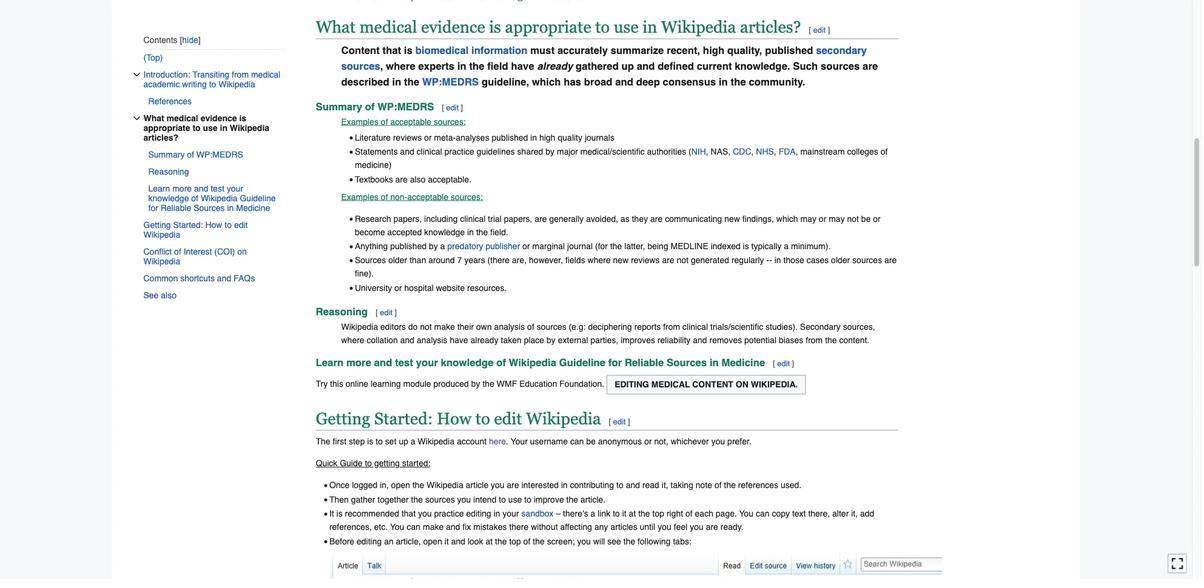 Task type: locate. For each thing, give the bounding box(es) containing it.
getting started: how to edit wikipedia inside getting started: how to edit wikipedia link
[[144, 220, 248, 240]]

from inside introduction: transiting from medical academic writing to wikipedia
[[232, 70, 249, 79]]

what medical evidence is appropriate to use in wikipedia articles?
[[316, 18, 801, 37], [144, 113, 269, 143]]

of up place
[[527, 322, 534, 332]]

introduction: transiting from medical academic writing to wikipedia
[[144, 70, 280, 89]]

journal
[[567, 242, 593, 251]]

1 horizontal spatial analysis
[[494, 322, 525, 332]]

clinical left "trial"
[[460, 214, 486, 224]]

wp:medrs up examples of acceptable sources:
[[378, 101, 434, 113]]

up inside "gathered up and defined current knowledge. such sources are described in the"
[[622, 61, 634, 72]]

2 vertical spatial where
[[341, 335, 364, 345]]

wikipedia up it is recommended that you practice editing in your sandbox
[[427, 481, 464, 491]]

the
[[469, 61, 485, 72], [404, 77, 419, 88], [731, 77, 746, 88], [476, 227, 488, 237], [610, 242, 622, 251], [825, 335, 837, 345], [483, 380, 495, 389], [413, 481, 424, 491], [724, 481, 736, 491], [411, 495, 423, 505], [566, 495, 578, 505], [638, 509, 650, 519], [495, 537, 507, 547], [533, 537, 545, 547], [624, 537, 635, 547]]

experts
[[418, 61, 455, 72]]

findings,
[[743, 214, 774, 224]]

[ up wikipedia.
[[773, 359, 775, 368]]

, inside the , mainstream colleges of medicine)
[[796, 147, 798, 157]]

is down references "link"
[[239, 113, 246, 123]]

sources inside "gathered up and defined current knowledge. such sources are described in the"
[[821, 61, 860, 72]]

that right 'content'
[[383, 45, 401, 56]]

0 vertical spatial learn more and test your knowledge of wikipedia guideline for reliable sources in medicine
[[148, 184, 276, 213]]

taken
[[501, 335, 522, 345]]

research
[[355, 214, 391, 224]]

[ edit ] for getting started: how to edit wikipedia
[[609, 418, 630, 427]]

2 vertical spatial clinical
[[683, 322, 708, 332]]

you up 'intend'
[[491, 481, 505, 491]]

published up such at top right
[[765, 45, 813, 56]]

published inside research papers, including clinical trial papers, are generally avoided, as they are communicating new findings, which may or may not be or become accepted knowledge in the field. anything published by a predatory publisher or marginal journal (for the latter, being medline indexed is typically a minimum). sources older than around 7 years (there are, however, fields where new reviews are not generated regularly -- in those cases older sources are fine). university or hospital website resources.
[[390, 242, 427, 251]]

1 vertical spatial clinical
[[460, 214, 486, 224]]

in inside "gathered up and defined current knowledge. such sources are described in the"
[[392, 77, 401, 88]]

also right see
[[161, 291, 177, 300]]

of inside conflict of interest (coi) on wikipedia
[[174, 247, 181, 257]]

quality,
[[728, 45, 762, 56]]

predatory
[[447, 242, 483, 251]]

edit for reasoning
[[380, 308, 393, 317]]

your
[[511, 437, 528, 447]]

trial
[[488, 214, 502, 224]]

1 vertical spatial what
[[144, 113, 164, 123]]

guidelines
[[477, 147, 515, 157]]

] for learn more and test your knowledge of wikipedia guideline for reliable sources in medicine
[[792, 359, 794, 368]]

appropriate down references
[[144, 123, 190, 133]]

0 vertical spatial what medical evidence is appropriate to use in wikipedia articles?
[[316, 18, 801, 37]]

at inside – there's a link to it at the top right of each page. you can copy text there, alter it, add references, etc. you can make and fix mistakes there without affecting any articles until you feel you are ready.
[[629, 509, 636, 519]]

be
[[862, 214, 871, 224], [586, 437, 596, 447]]

medical down references
[[167, 113, 198, 123]]

where down (for
[[588, 256, 611, 266]]

your up module
[[416, 357, 438, 369]]

and left the fix
[[446, 523, 460, 532]]

hide
[[182, 35, 198, 45]]

1 vertical spatial summary of wp:medrs
[[148, 150, 243, 159]]

2 older from the left
[[831, 256, 850, 266]]

0 horizontal spatial analysis
[[417, 335, 448, 345]]

how inside the getting started: how to edit wikipedia
[[205, 220, 222, 230]]

1 vertical spatial evidence
[[201, 113, 237, 123]]

1 vertical spatial guideline
[[559, 357, 606, 369]]

it, inside once logged in, open the wikipedia article you are interested in contributing to and read it, taking note of the references used. then gather together the sources you intend to use to improve the article.
[[662, 481, 668, 491]]

1 vertical spatial it,
[[851, 509, 858, 519]]

are
[[863, 61, 878, 72], [396, 175, 408, 184], [535, 214, 547, 224], [651, 214, 663, 224], [662, 256, 675, 266], [885, 256, 897, 266], [507, 481, 519, 491], [706, 523, 718, 532]]

biomedical
[[415, 45, 469, 56]]

0 horizontal spatial also
[[161, 291, 177, 300]]

can up article, in the bottom of the page
[[407, 523, 421, 532]]

0 horizontal spatial for
[[148, 203, 158, 213]]

0 vertical spatial at
[[629, 509, 636, 519]]

1 vertical spatial open
[[423, 537, 442, 547]]

2 vertical spatial use
[[508, 495, 522, 505]]

in right described
[[392, 77, 401, 88]]

edit link up anonymous in the bottom of the page
[[613, 418, 626, 427]]

parties,
[[591, 335, 619, 345]]

0 horizontal spatial which
[[532, 77, 561, 88]]

0 horizontal spatial learn
[[148, 184, 170, 193]]

0 horizontal spatial published
[[390, 242, 427, 251]]

reviews
[[393, 133, 422, 143], [631, 256, 660, 266]]

1 vertical spatial also
[[161, 291, 177, 300]]

is inside what medical evidence is appropriate to use in wikipedia articles?
[[239, 113, 246, 123]]

at
[[629, 509, 636, 519], [486, 537, 493, 547]]

it inside – there's a link to it at the top right of each page. you can copy text there, alter it, add references, etc. you can make and fix mistakes there without affecting any articles until you feel you are ready.
[[622, 509, 627, 519]]

learn more and test your knowledge of wikipedia guideline for reliable sources in medicine link
[[148, 180, 285, 217]]

wikipedia inside wikipedia editors do not make their own analysis of sources (e.g: deciphering reports from clinical trials/scientific studies). secondary sources, where collation and analysis have already taken place by external parties, improves reliability and removes potential biases from the content.
[[341, 322, 378, 332]]

wikipedia up the education
[[509, 357, 556, 369]]

1 vertical spatial examples
[[341, 192, 379, 202]]

1 vertical spatial articles?
[[144, 133, 178, 143]]

clinical inside wikipedia editors do not make their own analysis of sources (e.g: deciphering reports from clinical trials/scientific studies). secondary sources, where collation and analysis have already taken place by external parties, improves reliability and removes potential biases from the content.
[[683, 322, 708, 332]]

secondary sources link
[[341, 45, 867, 72]]

at right the look
[[486, 537, 493, 547]]

0 horizontal spatial medicine
[[236, 203, 270, 213]]

learn
[[148, 184, 170, 193], [316, 357, 344, 369]]

1 horizontal spatial getting
[[316, 410, 370, 428]]

editing down 'intend'
[[466, 509, 491, 519]]

started: up the interest
[[173, 220, 203, 230]]

1 horizontal spatial reasoning
[[316, 306, 368, 318]]

from up reliability
[[663, 322, 680, 332]]

1 vertical spatial published
[[492, 133, 528, 143]]

note
[[696, 481, 712, 491]]

by
[[546, 147, 555, 157], [429, 242, 438, 251], [547, 335, 556, 345], [471, 380, 480, 389]]

edit up anonymous in the bottom of the page
[[613, 418, 626, 427]]

editing medical content on wikipedia.
[[615, 380, 798, 390]]

open inside once logged in, open the wikipedia article you are interested in contributing to and read it, taking note of the references used. then gather together the sources you intend to use to improve the article.
[[391, 481, 410, 491]]

1 horizontal spatial not
[[677, 256, 689, 266]]

is right it
[[337, 509, 343, 519]]

in up improve
[[561, 481, 568, 491]]

sources
[[341, 61, 380, 72], [821, 61, 860, 72], [853, 256, 882, 266], [537, 322, 567, 332], [425, 495, 455, 505]]

conflict of interest (coi) on wikipedia link
[[144, 243, 285, 270]]

[ for reasoning
[[376, 308, 378, 317]]

0 horizontal spatial getting
[[144, 220, 171, 230]]

evidence inside what medical evidence is appropriate to use in wikipedia articles? link
[[201, 113, 237, 123]]

wikipedia editors do not make their own analysis of sources (e.g: deciphering reports from clinical trials/scientific studies). secondary sources, where collation and analysis have already taken place by external parties, improves reliability and removes potential biases from the content.
[[341, 322, 875, 345]]

of right note
[[715, 481, 722, 491]]

learn down reasoning link
[[148, 184, 170, 193]]

1 vertical spatial which
[[777, 214, 798, 224]]

see also
[[144, 291, 177, 300]]

1 vertical spatial that
[[402, 509, 416, 519]]

papers, up field.
[[504, 214, 532, 224]]

minimum).
[[791, 242, 831, 251]]

it, inside – there's a link to it at the top right of each page. you can copy text there, alter it, add references, etc. you can make and fix mistakes there without affecting any articles until you feel you are ready.
[[851, 509, 858, 519]]

0 vertical spatial getting
[[144, 220, 171, 230]]

summary down described
[[316, 101, 362, 113]]

guideline inside learn more and test your knowledge of wikipedia guideline for reliable sources in medicine link
[[240, 193, 276, 203]]

[ for what medical evidence is appropriate to use in wikipedia articles?
[[809, 26, 811, 35]]

in left "those"
[[775, 256, 781, 266]]

1 horizontal spatial what medical evidence is appropriate to use in wikipedia articles?
[[316, 18, 801, 37]]

0 horizontal spatial editing
[[357, 537, 382, 547]]

edit link for reasoning
[[380, 308, 393, 317]]

top
[[653, 509, 664, 519], [509, 537, 521, 547]]

edit up on
[[234, 220, 248, 230]]

do
[[408, 322, 418, 332]]

editing down etc.
[[357, 537, 382, 547]]

wp:medrs down experts
[[422, 77, 479, 88]]

1 vertical spatial test
[[395, 357, 413, 369]]

major
[[557, 147, 578, 157]]

is right 'step'
[[367, 437, 373, 447]]

new
[[725, 214, 740, 224], [613, 256, 629, 266]]

1 vertical spatial learn
[[316, 357, 344, 369]]

1 vertical spatial sources
[[355, 256, 386, 266]]

editing
[[466, 509, 491, 519], [357, 537, 382, 547]]

[ edit ]
[[809, 26, 830, 35], [442, 103, 463, 112], [376, 308, 397, 317], [773, 359, 794, 368], [609, 418, 630, 427]]

once
[[329, 481, 350, 491]]

already down must
[[537, 61, 573, 72]]

[ edit ] for learn more and test your knowledge of wikipedia guideline for reliable sources in medicine
[[773, 359, 794, 368]]

2 vertical spatial medical
[[167, 113, 198, 123]]

whichever
[[671, 437, 709, 447]]

0 vertical spatial for
[[148, 203, 158, 213]]

edit link
[[813, 26, 826, 35], [446, 103, 459, 112], [380, 308, 393, 317], [777, 359, 790, 368], [613, 418, 626, 427]]

username
[[530, 437, 568, 447]]

1 vertical spatial already
[[471, 335, 499, 345]]

clinical down meta-
[[417, 147, 442, 157]]

online
[[346, 380, 368, 389]]

more down reasoning link
[[172, 184, 192, 193]]

2 horizontal spatial sources
[[667, 357, 707, 369]]

is left biomedical
[[404, 45, 413, 56]]

and down the fix
[[451, 537, 465, 547]]

(
[[689, 147, 692, 157]]

0 horizontal spatial appropriate
[[144, 123, 190, 133]]

already down own
[[471, 335, 499, 345]]

knowledge down including
[[424, 227, 465, 237]]

1 horizontal spatial articles?
[[740, 18, 801, 37]]

1 examples from the top
[[341, 117, 379, 127]]

the
[[316, 437, 330, 447]]

it,
[[662, 481, 668, 491], [851, 509, 858, 519]]

0 vertical spatial not
[[847, 214, 859, 224]]

medical
[[652, 380, 690, 390]]

acceptable.
[[428, 175, 472, 184]]

1 vertical spatial at
[[486, 537, 493, 547]]

2 examples from the top
[[341, 192, 379, 202]]

0 horizontal spatial what medical evidence is appropriate to use in wikipedia articles?
[[144, 113, 269, 143]]

look
[[468, 537, 483, 547]]

a inside – there's a link to it at the top right of each page. you can copy text there, alter it, add references, etc. you can make and fix mistakes there without affecting any articles until you feel you are ready.
[[591, 509, 595, 519]]

which inside research papers, including clinical trial papers, are generally avoided, as they are communicating new findings, which may or may not be or become accepted knowledge in the field. anything published by a predatory publisher or marginal journal (for the latter, being medline indexed is typically a minimum). sources older than around 7 years (there are, however, fields where new reviews are not generated regularly -- in those cases older sources are fine). university or hospital website resources.
[[777, 214, 798, 224]]

1 horizontal spatial it
[[622, 509, 627, 519]]

guideline,
[[482, 77, 529, 88]]

1 vertical spatial for
[[609, 357, 622, 369]]

0 horizontal spatial you
[[390, 523, 405, 532]]

website
[[436, 283, 465, 293]]

learn more and test your knowledge of wikipedia guideline for reliable sources in medicine up the education
[[316, 357, 765, 369]]

[ edit ] up secondary
[[809, 26, 830, 35]]

1 horizontal spatial summary of wp:medrs
[[316, 101, 434, 113]]

0 vertical spatial up
[[622, 61, 634, 72]]

1 horizontal spatial test
[[395, 357, 413, 369]]

1 horizontal spatial older
[[831, 256, 850, 266]]

sources: down acceptable.
[[451, 192, 483, 202]]

started: up set at the left bottom
[[374, 410, 433, 428]]

what
[[316, 18, 356, 37], [144, 113, 164, 123]]

, left mainstream
[[796, 147, 798, 157]]

before
[[329, 537, 354, 547]]

0 vertical spatial high
[[703, 45, 725, 56]]

evidence
[[421, 18, 485, 37], [201, 113, 237, 123]]

where inside research papers, including clinical trial papers, are generally avoided, as they are communicating new findings, which may or may not be or become accepted knowledge in the field. anything published by a predatory publisher or marginal journal (for the latter, being medline indexed is typically a minimum). sources older than around 7 years (there are, however, fields where new reviews are not generated regularly -- in those cases older sources are fine). university or hospital website resources.
[[588, 256, 611, 266]]

an
[[384, 537, 394, 547]]

deep
[[636, 77, 660, 88]]

0 vertical spatial medical
[[360, 18, 417, 37]]

already
[[537, 61, 573, 72], [471, 335, 499, 345]]

may
[[801, 214, 817, 224], [829, 214, 845, 224]]

0 horizontal spatial have
[[450, 335, 468, 345]]

fields
[[566, 256, 585, 266]]

of up wmf
[[496, 357, 506, 369]]

1 vertical spatial your
[[416, 357, 438, 369]]

of down there at left
[[524, 537, 531, 547]]

1 vertical spatial use
[[203, 123, 218, 133]]

to up summary of wp:medrs link
[[193, 123, 201, 133]]

0 horizontal spatial reviews
[[393, 133, 422, 143]]

articles?
[[740, 18, 801, 37], [144, 133, 178, 143]]

what medical evidence is appropriate to use in wikipedia articles? up summary of wp:medrs link
[[144, 113, 269, 143]]

in up 'mistakes'
[[494, 509, 500, 519]]

it for to
[[622, 509, 627, 519]]

accepted
[[387, 227, 422, 237]]

1 horizontal spatial you
[[739, 509, 754, 519]]

examples
[[341, 117, 379, 127], [341, 192, 379, 202]]

edit link for getting started: how to edit wikipedia
[[613, 418, 626, 427]]

in inside once logged in, open the wikipedia article you are interested in contributing to and read it, taking note of the references used. then gather together the sources you intend to use to improve the article.
[[561, 481, 568, 491]]

–
[[556, 509, 561, 519]]

0 vertical spatial summary of wp:medrs
[[316, 101, 434, 113]]

recommended
[[345, 509, 399, 519]]

which right findings,
[[777, 214, 798, 224]]

see also link
[[144, 287, 285, 304]]

[ for learn more and test your knowledge of wikipedia guideline for reliable sources in medicine
[[773, 359, 775, 368]]

to up account
[[476, 410, 490, 428]]

must
[[530, 45, 555, 56]]

where left collation at bottom
[[341, 335, 364, 345]]

0 vertical spatial published
[[765, 45, 813, 56]]

examples of non-acceptable sources:
[[341, 192, 483, 202]]

0 horizontal spatial older
[[388, 256, 407, 266]]

0 horizontal spatial test
[[211, 184, 224, 193]]

wikipedia up references "link"
[[219, 79, 255, 89]]

1 horizontal spatial papers,
[[504, 214, 532, 224]]

the down biomedical information link
[[469, 61, 485, 72]]

link
[[598, 509, 611, 519]]

also up examples of non-acceptable sources:
[[410, 175, 426, 184]]

and up see also link
[[217, 274, 231, 283]]

1 horizontal spatial learn more and test your knowledge of wikipedia guideline for reliable sources in medicine
[[316, 357, 765, 369]]

evidence down references "link"
[[201, 113, 237, 123]]

it up articles
[[622, 509, 627, 519]]

sources down 'content'
[[341, 61, 380, 72]]

0 horizontal spatial clinical
[[417, 147, 442, 157]]

1 horizontal spatial summary
[[316, 101, 362, 113]]

can left copy
[[756, 509, 770, 519]]

guideline up foundation.
[[559, 357, 606, 369]]

medical inside what medical evidence is appropriate to use in wikipedia articles?
[[167, 113, 198, 123]]

1 vertical spatial what medical evidence is appropriate to use in wikipedia articles?
[[144, 113, 269, 143]]

0 vertical spatial reasoning
[[148, 167, 189, 176]]

is up "regularly"
[[743, 242, 749, 251]]

how down learn more and test your knowledge of wikipedia guideline for reliable sources in medicine link
[[205, 220, 222, 230]]

there
[[509, 523, 529, 532]]

in inside what medical evidence is appropriate to use in wikipedia articles?
[[220, 123, 228, 133]]

summary
[[316, 101, 362, 113], [148, 150, 185, 159]]

wikipedia up collation at bottom
[[341, 322, 378, 332]]

getting started: how to edit wikipedia up the interest
[[144, 220, 248, 240]]

0 vertical spatial also
[[410, 175, 426, 184]]

2 papers, from the left
[[504, 214, 532, 224]]

to inside introduction: transiting from medical academic writing to wikipedia
[[209, 79, 216, 89]]

writing
[[182, 79, 207, 89]]

use up summary of wp:medrs link
[[203, 123, 218, 133]]

to inside – there's a link to it at the top right of each page. you can copy text there, alter it, add references, etc. you can make and fix mistakes there without affecting any articles until you feel you are ready.
[[613, 509, 620, 519]]

make inside – there's a link to it at the top right of each page. you can copy text there, alter it, add references, etc. you can make and fix mistakes there without affecting any articles until you feel you are ready.
[[423, 523, 444, 532]]

of up literature at the left top of the page
[[381, 117, 388, 127]]

not inside wikipedia editors do not make their own analysis of sources (e.g: deciphering reports from clinical trials/scientific studies). secondary sources, where collation and analysis have already taken place by external parties, improves reliability and removes potential biases from the content.
[[420, 322, 432, 332]]

1 vertical spatial make
[[423, 523, 444, 532]]

new left findings,
[[725, 214, 740, 224]]

examples up literature at the left top of the page
[[341, 117, 379, 127]]

1 may from the left
[[801, 214, 817, 224]]

2 horizontal spatial published
[[765, 45, 813, 56]]

knowledge up conflict
[[148, 193, 189, 203]]

2 horizontal spatial medical
[[360, 18, 417, 37]]

the inside – there's a link to it at the top right of each page. you can copy text there, alter it, add references, etc. you can make and fix mistakes there without affecting any articles until you feel you are ready.
[[638, 509, 650, 519]]

that
[[383, 45, 401, 56], [402, 509, 416, 519]]

reasoning inside reasoning link
[[148, 167, 189, 176]]

in up 'summarize'
[[643, 18, 657, 37]]

1 horizontal spatial already
[[537, 61, 573, 72]]

sources down reliability
[[667, 357, 707, 369]]

1 older from the left
[[388, 256, 407, 266]]

analysis up the taken
[[494, 322, 525, 332]]

1 vertical spatial new
[[613, 256, 629, 266]]

0 vertical spatial sources
[[194, 203, 225, 213]]

0 horizontal spatial articles?
[[144, 133, 178, 143]]

medicine up on
[[722, 357, 765, 369]]

1 vertical spatial high
[[540, 133, 556, 143]]

(e.g:
[[569, 322, 586, 332]]

0 vertical spatial it,
[[662, 481, 668, 491]]

summary of wp:medrs
[[316, 101, 434, 113], [148, 150, 243, 159]]

interest
[[184, 247, 212, 257]]

1 vertical spatial how
[[437, 410, 472, 428]]

references
[[148, 96, 192, 106]]

0 vertical spatial examples
[[341, 117, 379, 127]]

already inside wikipedia editors do not make their own analysis of sources (e.g: deciphering reports from clinical trials/scientific studies). secondary sources, where collation and analysis have already taken place by external parties, improves reliability and removes potential biases from the content.
[[471, 335, 499, 345]]

broad
[[584, 77, 613, 88]]

including
[[424, 214, 458, 224]]

test down reasoning link
[[211, 184, 224, 193]]

it
[[329, 509, 334, 519]]

summary of wp:medrs up reasoning link
[[148, 150, 243, 159]]

of down reasoning link
[[191, 193, 198, 203]]

in up summary of wp:medrs link
[[220, 123, 228, 133]]

0 horizontal spatial be
[[586, 437, 596, 447]]

to up references "link"
[[209, 79, 216, 89]]

1 vertical spatial reliable
[[625, 357, 664, 369]]

getting up conflict
[[144, 220, 171, 230]]

1 horizontal spatial use
[[508, 495, 522, 505]]

reasoning
[[148, 167, 189, 176], [316, 306, 368, 318]]

edit for what medical evidence is appropriate to use in wikipedia articles?
[[813, 26, 826, 35]]

medical inside introduction: transiting from medical academic writing to wikipedia
[[251, 70, 280, 79]]

is inside research papers, including clinical trial papers, are generally avoided, as they are communicating new findings, which may or may not be or become accepted knowledge in the field. anything published by a predatory publisher or marginal journal (for the latter, being medline indexed is typically a minimum). sources older than around 7 years (there are, however, fields where new reviews are not generated regularly -- in those cases older sources are fine). university or hospital website resources.
[[743, 242, 749, 251]]

have
[[511, 61, 534, 72], [450, 335, 468, 345]]

there's
[[563, 509, 588, 519]]

1 vertical spatial sources:
[[451, 192, 483, 202]]

fullscreen image
[[1172, 558, 1184, 570]]

and up learning
[[374, 357, 392, 369]]

edit
[[813, 26, 826, 35], [446, 103, 459, 112], [234, 220, 248, 230], [380, 308, 393, 317], [777, 359, 790, 368], [494, 410, 522, 428], [613, 418, 626, 427]]

of right conflict
[[174, 247, 181, 257]]

new down latter,
[[613, 256, 629, 266]]

can for copy
[[756, 509, 770, 519]]

hospital
[[404, 283, 434, 293]]

0 vertical spatial use
[[614, 18, 639, 37]]

your down reasoning link
[[227, 184, 243, 193]]

are inside once logged in, open the wikipedia article you are interested in contributing to and read it, taking note of the references used. then gather together the sources you intend to use to improve the article.
[[507, 481, 519, 491]]

0 vertical spatial have
[[511, 61, 534, 72]]

at up articles
[[629, 509, 636, 519]]

acceptable
[[390, 117, 432, 127], [407, 192, 449, 202]]



Task type: vqa. For each thing, say whether or not it's contained in the screenshot.
the appropriate to the top
yes



Task type: describe. For each thing, give the bounding box(es) containing it.
edit link for summary of wp:medrs
[[446, 103, 459, 112]]

the up predatory publisher link
[[476, 227, 488, 237]]

years
[[464, 256, 485, 266]]

colleges
[[847, 147, 879, 157]]

examples for examples of non-acceptable sources:
[[341, 192, 379, 202]]

step
[[349, 437, 365, 447]]

there,
[[808, 509, 830, 519]]

(coi)
[[214, 247, 235, 257]]

logged
[[352, 481, 378, 491]]

1 vertical spatial from
[[663, 322, 680, 332]]

2 vertical spatial sources
[[667, 357, 707, 369]]

regularly
[[732, 256, 764, 266]]

common shortcuts and faqs
[[144, 274, 255, 283]]

1 horizontal spatial new
[[725, 214, 740, 224]]

1 horizontal spatial evidence
[[421, 18, 485, 37]]

the down "without"
[[533, 537, 545, 547]]

1 horizontal spatial started:
[[374, 410, 433, 428]]

for inside learn more and test your knowledge of wikipedia guideline for reliable sources in medicine link
[[148, 203, 158, 213]]

1 vertical spatial not
[[677, 256, 689, 266]]

in down current
[[719, 77, 728, 88]]

page.
[[716, 509, 737, 519]]

1 horizontal spatial published
[[492, 133, 528, 143]]

to up accurately
[[595, 18, 610, 37]]

and down reasoning link
[[194, 184, 208, 193]]

use inside what medical evidence is appropriate to use in wikipedia articles?
[[203, 123, 218, 133]]

than
[[410, 256, 426, 266]]

to up (coi)
[[225, 220, 232, 230]]

nih
[[692, 147, 706, 157]]

edit link for learn more and test your knowledge of wikipedia guideline for reliable sources in medicine
[[777, 359, 790, 368]]

community.
[[749, 77, 805, 88]]

examples for examples of acceptable sources:
[[341, 117, 379, 127]]

2 may from the left
[[829, 214, 845, 224]]

a up around
[[440, 242, 445, 251]]

feel
[[674, 523, 688, 532]]

and inside once logged in, open the wikipedia article you are interested in contributing to and read it, taking note of the references used. then gather together the sources you intend to use to improve the article.
[[626, 481, 640, 491]]

1 vertical spatial editing
[[357, 537, 382, 547]]

by inside research papers, including clinical trial papers, are generally avoided, as they are communicating new findings, which may or may not be or become accepted knowledge in the field. anything published by a predatory publisher or marginal journal (for the latter, being medline indexed is typically a minimum). sources older than around 7 years (there are, however, fields where new reviews are not generated regularly -- in those cases older sources are fine). university or hospital website resources.
[[429, 242, 438, 251]]

until
[[640, 523, 656, 532]]

0 vertical spatial that
[[383, 45, 401, 56]]

wikipedia down reasoning link
[[201, 193, 238, 203]]

the right 'see' at the bottom
[[624, 537, 635, 547]]

studies).
[[766, 322, 798, 332]]

0 horizontal spatial more
[[172, 184, 192, 193]]

the right (for
[[610, 242, 622, 251]]

clinical inside research papers, including clinical trial papers, are generally avoided, as they are communicating new findings, which may or may not be or become accepted knowledge in the field. anything published by a predatory publisher or marginal journal (for the latter, being medline indexed is typically a minimum). sources older than around 7 years (there are, however, fields where new reviews are not generated regularly -- in those cases older sources are fine). university or hospital website resources.
[[460, 214, 486, 224]]

the down started:
[[413, 481, 424, 491]]

1 horizontal spatial open
[[423, 537, 442, 547]]

field.
[[490, 227, 508, 237]]

1 - from the left
[[767, 256, 770, 266]]

wikipedia up started:
[[418, 437, 455, 447]]

2 vertical spatial your
[[503, 509, 519, 519]]

faqs
[[234, 274, 255, 283]]

quick
[[316, 459, 338, 469]]

secondary
[[816, 45, 867, 56]]

2 vertical spatial knowledge
[[441, 357, 494, 369]]

gather
[[351, 495, 375, 505]]

medical/scientific
[[581, 147, 645, 157]]

0 horizontal spatial summary
[[148, 150, 185, 159]]

screen;
[[547, 537, 575, 547]]

sources inside research papers, including clinical trial papers, are generally avoided, as they are communicating new findings, which may or may not be or become accepted knowledge in the field. anything published by a predatory publisher or marginal journal (for the latter, being medline indexed is typically a minimum). sources older than around 7 years (there are, however, fields where new reviews are not generated regularly -- in those cases older sources are fine). university or hospital website resources.
[[355, 256, 386, 266]]

are,
[[512, 256, 527, 266]]

1 vertical spatial reasoning
[[316, 306, 368, 318]]

0 vertical spatial sources:
[[434, 117, 466, 127]]

1 horizontal spatial getting started: how to edit wikipedia
[[316, 410, 601, 428]]

you left the feel on the bottom right of page
[[658, 523, 672, 532]]

anything
[[355, 242, 388, 251]]

2 horizontal spatial not
[[847, 214, 859, 224]]

secondary sources
[[341, 45, 867, 72]]

contents
[[144, 35, 178, 45]]

knowledge inside learn more and test your knowledge of wikipedia guideline for reliable sources in medicine link
[[148, 193, 189, 203]]

not,
[[654, 437, 669, 447]]

1 vertical spatial acceptable
[[407, 192, 449, 202]]

2 vertical spatial from
[[806, 335, 823, 345]]

the down current
[[731, 77, 746, 88]]

your inside learn more and test your knowledge of wikipedia guideline for reliable sources in medicine
[[227, 184, 243, 193]]

are inside – there's a link to it at the top right of each page. you can copy text there, alter it, add references, etc. you can make and fix mistakes there without affecting any articles until you feel you are ready.
[[706, 523, 718, 532]]

x small image
[[133, 71, 140, 78]]

prefer.
[[728, 437, 752, 447]]

and left deep
[[615, 77, 634, 88]]

wikipedia inside once logged in, open the wikipedia article you are interested in contributing to and read it, taking note of the references used. then gather together the sources you intend to use to improve the article.
[[427, 481, 464, 491]]

sources inside once logged in, open the wikipedia article you are interested in contributing to and read it, taking note of the references used. then gather together the sources you intend to use to improve the article.
[[425, 495, 455, 505]]

in down biomedical information link
[[457, 61, 467, 72]]

knowledge inside research papers, including clinical trial papers, are generally avoided, as they are communicating new findings, which may or may not be or become accepted knowledge in the field. anything published by a predatory publisher or marginal journal (for the latter, being medline indexed is typically a minimum). sources older than around 7 years (there are, however, fields where new reviews are not generated regularly -- in those cases older sources are fine). university or hospital website resources.
[[424, 227, 465, 237]]

the down 'mistakes'
[[495, 537, 507, 547]]

1 vertical spatial practice
[[434, 509, 464, 519]]

use inside once logged in, open the wikipedia article you are interested in contributing to and read it, taking note of the references used. then gather together the sources you intend to use to improve the article.
[[508, 495, 522, 505]]

of left non-
[[381, 192, 388, 202]]

1 horizontal spatial have
[[511, 61, 534, 72]]

reviews inside research papers, including clinical trial papers, are generally avoided, as they are communicating new findings, which may or may not be or become accepted knowledge in the field. anything published by a predatory publisher or marginal journal (for the latter, being medline indexed is typically a minimum). sources older than around 7 years (there are, however, fields where new reviews are not generated regularly -- in those cases older sources are fine). university or hospital website resources.
[[631, 256, 660, 266]]

nih link
[[692, 147, 706, 157]]

1 horizontal spatial reliable
[[625, 357, 664, 369]]

marginal
[[532, 242, 565, 251]]

] for summary of wp:medrs
[[461, 103, 463, 112]]

] for what medical evidence is appropriate to use in wikipedia articles?
[[828, 26, 830, 35]]

here link
[[489, 437, 506, 447]]

in up shared
[[531, 133, 537, 143]]

wikipedia inside introduction: transiting from medical academic writing to wikipedia
[[219, 79, 255, 89]]

x small image
[[133, 115, 140, 122]]

education
[[520, 380, 557, 389]]

removes
[[710, 335, 742, 345]]

0 vertical spatial articles?
[[740, 18, 801, 37]]

you left prefer.
[[712, 437, 725, 447]]

, where experts in the field have already
[[380, 61, 573, 72]]

, left nhs
[[752, 147, 754, 157]]

0 vertical spatial reviews
[[393, 133, 422, 143]]

0 horizontal spatial summary of wp:medrs
[[148, 150, 243, 159]]

references,
[[329, 523, 372, 532]]

articles? inside what medical evidence is appropriate to use in wikipedia articles?
[[144, 133, 178, 143]]

in up content
[[710, 357, 719, 369]]

the inside "gathered up and defined current knowledge. such sources are described in the"
[[404, 77, 419, 88]]

wikipedia down references "link"
[[230, 123, 269, 133]]

of inside the , mainstream colleges of medicine)
[[881, 147, 888, 157]]

edit for getting started: how to edit wikipedia
[[613, 418, 626, 427]]

reasoning link
[[148, 163, 285, 180]]

edit link for what medical evidence is appropriate to use in wikipedia articles?
[[813, 26, 826, 35]]

editing
[[615, 380, 649, 390]]

1 vertical spatial analysis
[[417, 335, 448, 345]]

try
[[316, 380, 328, 389]]

on
[[237, 247, 247, 257]]

1 horizontal spatial where
[[386, 61, 416, 72]]

0 vertical spatial acceptable
[[390, 117, 432, 127]]

cdc
[[733, 147, 752, 157]]

1 vertical spatial wp:medrs
[[378, 101, 434, 113]]

make inside wikipedia editors do not make their own analysis of sources (e.g: deciphering reports from clinical trials/scientific studies). secondary sources, where collation and analysis have already taken place by external parties, improves reliability and removes potential biases from the content.
[[434, 322, 455, 332]]

once logged in, open the wikipedia article you are interested in contributing to and read it, taking note of the references used. then gather together the sources you intend to use to improve the article.
[[329, 481, 802, 505]]

you down each
[[690, 523, 704, 532]]

before editing an article, open it and look at the top of the screen; you will see the following tabs:
[[329, 537, 692, 547]]

to left set at the left bottom
[[376, 437, 383, 447]]

1 vertical spatial more
[[346, 357, 371, 369]]

avoided,
[[586, 214, 618, 224]]

[ edit ] for what medical evidence is appropriate to use in wikipedia articles?
[[809, 26, 830, 35]]

– there's a link to it at the top right of each page. you can copy text there, alter it, add references, etc. you can make and fix mistakes there without affecting any articles until you feel you are ready.
[[329, 509, 875, 532]]

by left major at the top left of the page
[[546, 147, 555, 157]]

top inside – there's a link to it at the top right of each page. you can copy text there, alter it, add references, etc. you can make and fix mistakes there without affecting any articles until you feel you are ready.
[[653, 509, 664, 519]]

and inside "gathered up and defined current knowledge. such sources are described in the"
[[637, 61, 655, 72]]

[ for summary of wp:medrs
[[442, 103, 444, 112]]

collation
[[367, 335, 398, 345]]

(there
[[488, 256, 510, 266]]

of inside wikipedia editors do not make their own analysis of sources (e.g: deciphering reports from clinical trials/scientific studies). secondary sources, where collation and analysis have already taken place by external parties, improves reliability and removes potential biases from the content.
[[527, 322, 534, 332]]

improves
[[621, 335, 655, 345]]

their
[[457, 322, 474, 332]]

wp:medrs inside summary of wp:medrs link
[[197, 150, 243, 159]]

1 horizontal spatial for
[[609, 357, 622, 369]]

articles
[[611, 523, 638, 532]]

, left fda link
[[774, 147, 777, 157]]

module
[[403, 380, 431, 389]]

and left removes on the right bottom of page
[[693, 335, 707, 345]]

getting
[[374, 459, 400, 469]]

gathered up and defined current knowledge. such sources are described in the
[[341, 61, 878, 88]]

and down do
[[400, 335, 415, 345]]

reliability
[[658, 335, 691, 345]]

1 horizontal spatial appropriate
[[505, 18, 591, 37]]

of down described
[[365, 101, 375, 113]]

0 vertical spatial which
[[532, 77, 561, 88]]

article,
[[396, 537, 421, 547]]

1 horizontal spatial how
[[437, 410, 472, 428]]

defined
[[658, 61, 694, 72]]

started:
[[402, 459, 431, 469]]

introduction: transiting from medical academic writing to wikipedia link
[[144, 66, 285, 93]]

be inside research papers, including clinical trial papers, are generally avoided, as they are communicating new findings, which may or may not be or become accepted knowledge in the field. anything published by a predatory publisher or marginal journal (for the latter, being medline indexed is typically a minimum). sources older than around 7 years (there are, however, fields where new reviews are not generated regularly -- in those cases older sources are fine). university or hospital website resources.
[[862, 214, 871, 224]]

the right together
[[411, 495, 423, 505]]

[ edit ] for reasoning
[[376, 308, 397, 317]]

textbooks
[[355, 175, 393, 184]]

is up information
[[489, 18, 501, 37]]

wikipedia inside conflict of interest (coi) on wikipedia
[[144, 257, 180, 266]]

non-
[[390, 192, 407, 202]]

common shortcuts and faqs link
[[144, 270, 285, 287]]

the left wmf
[[483, 380, 495, 389]]

and up 'textbooks are also acceptable.'
[[400, 147, 414, 157]]

in up predatory
[[467, 227, 474, 237]]

guide
[[340, 459, 363, 469]]

[ edit ] for summary of wp:medrs
[[442, 103, 463, 112]]

1 vertical spatial medicine
[[722, 357, 765, 369]]

0 vertical spatial summary
[[316, 101, 362, 113]]

where inside wikipedia editors do not make their own analysis of sources (e.g: deciphering reports from clinical trials/scientific studies). secondary sources, where collation and analysis have already taken place by external parties, improves reliability and removes potential biases from the content.
[[341, 335, 364, 345]]

, left nas,
[[706, 147, 709, 157]]

the right note
[[724, 481, 736, 491]]

1 papers, from the left
[[394, 214, 422, 224]]

0 vertical spatial learn
[[148, 184, 170, 193]]

by right produced
[[471, 380, 480, 389]]

typically
[[752, 242, 782, 251]]

common
[[144, 274, 178, 283]]

you left will
[[577, 537, 591, 547]]

own
[[476, 322, 492, 332]]

started: inside getting started: how to edit wikipedia link
[[173, 220, 203, 230]]

wikipedia.
[[751, 380, 798, 390]]

edit for summary of wp:medrs
[[446, 103, 459, 112]]

0 vertical spatial wp:medrs
[[422, 77, 479, 88]]

set
[[385, 437, 397, 447]]

1 vertical spatial top
[[509, 537, 521, 547]]

the first step is to set up a wikipedia account here . your username can be anonymous or not, whichever you prefer.
[[316, 437, 752, 447]]

content
[[341, 45, 380, 56]]

become
[[355, 227, 385, 237]]

together
[[378, 495, 409, 505]]

] for getting started: how to edit wikipedia
[[628, 418, 630, 427]]

0 vertical spatial clinical
[[417, 147, 442, 157]]

a up "those"
[[784, 242, 789, 251]]

edit up .
[[494, 410, 522, 428]]

0 vertical spatial practice
[[445, 147, 474, 157]]

] for reasoning
[[395, 308, 397, 317]]

add
[[860, 509, 875, 519]]

fda
[[779, 147, 796, 157]]

to right contributing
[[617, 481, 624, 491]]

to up sandbox link
[[524, 495, 532, 505]]

article.
[[581, 495, 606, 505]]

reliable inside learn more and test your knowledge of wikipedia guideline for reliable sources in medicine link
[[161, 203, 191, 213]]

0 vertical spatial analysis
[[494, 322, 525, 332]]

1 vertical spatial you
[[390, 523, 405, 532]]

of up reasoning link
[[187, 150, 194, 159]]

such
[[793, 61, 818, 72]]

[ for getting started: how to edit wikipedia
[[609, 418, 611, 427]]

1 horizontal spatial what
[[316, 18, 356, 37]]

edit for learn more and test your knowledge of wikipedia guideline for reliable sources in medicine
[[777, 359, 790, 368]]

(top) link
[[144, 49, 285, 66]]

wikipedia up conflict
[[144, 230, 180, 240]]

place
[[524, 335, 544, 345]]

of inside – there's a link to it at the top right of each page. you can copy text there, alter it, add references, etc. you can make and fix mistakes there without affecting any articles until you feel you are ready.
[[686, 509, 693, 519]]

the up there's
[[566, 495, 578, 505]]

analyses
[[456, 133, 489, 143]]

recent,
[[667, 45, 700, 56]]

alter
[[833, 509, 849, 519]]

to right guide
[[365, 459, 372, 469]]

you up article, in the bottom of the page
[[418, 509, 432, 519]]

wikipedia up recent, on the right
[[661, 18, 736, 37]]

a up started:
[[411, 437, 415, 447]]

cases
[[807, 256, 829, 266]]

it for open
[[445, 537, 449, 547]]

2 - from the left
[[770, 256, 772, 266]]

hide button
[[180, 35, 201, 45]]

by inside wikipedia editors do not make their own analysis of sources (e.g: deciphering reports from clinical trials/scientific studies). secondary sources, where collation and analysis have already taken place by external parties, improves reliability and removes potential biases from the content.
[[547, 335, 556, 345]]

publisher
[[486, 242, 520, 251]]

sources inside secondary sources
[[341, 61, 380, 72]]

1 vertical spatial learn more and test your knowledge of wikipedia guideline for reliable sources in medicine
[[316, 357, 765, 369]]

sandbox
[[522, 509, 554, 519]]

0 vertical spatial medicine
[[236, 203, 270, 213]]

, up described
[[380, 61, 383, 72]]

can for be
[[570, 437, 584, 447]]

you down article
[[457, 495, 471, 505]]

1 horizontal spatial editing
[[466, 509, 491, 519]]

references link
[[148, 93, 285, 110]]

meta-
[[434, 133, 456, 143]]

sources inside wikipedia editors do not make their own analysis of sources (e.g: deciphering reports from clinical trials/scientific studies). secondary sources, where collation and analysis have already taken place by external parties, improves reliability and removes potential biases from the content.
[[537, 322, 567, 332]]

0 vertical spatial you
[[739, 509, 754, 519]]

are inside "gathered up and defined current knowledge. such sources are described in the"
[[863, 61, 878, 72]]

the inside wikipedia editors do not make their own analysis of sources (e.g: deciphering reports from clinical trials/scientific studies). secondary sources, where collation and analysis have already taken place by external parties, improves reliability and removes potential biases from the content.
[[825, 335, 837, 345]]

sources inside research papers, including clinical trial papers, are generally avoided, as they are communicating new findings, which may or may not be or become accepted knowledge in the field. anything published by a predatory publisher or marginal journal (for the latter, being medline indexed is typically a minimum). sources older than around 7 years (there are, however, fields where new reviews are not generated regularly -- in those cases older sources are fine). university or hospital website resources.
[[853, 256, 882, 266]]

2 vertical spatial can
[[407, 523, 421, 532]]

1 horizontal spatial high
[[703, 45, 725, 56]]

in up getting started: how to edit wikipedia link
[[227, 203, 234, 213]]

and inside – there's a link to it at the top right of each page. you can copy text there, alter it, add references, etc. you can make and fix mistakes there without affecting any articles until you feel you are ready.
[[446, 523, 460, 532]]

0 vertical spatial already
[[537, 61, 573, 72]]

appropriate inside what medical evidence is appropriate to use in wikipedia articles?
[[144, 123, 190, 133]]

0 horizontal spatial up
[[399, 437, 408, 447]]

without
[[531, 523, 558, 532]]

transiting
[[193, 70, 229, 79]]

wikipedia up username
[[526, 410, 601, 428]]

journals
[[585, 133, 615, 143]]

of inside once logged in, open the wikipedia article you are interested in contributing to and read it, taking note of the references used. then gather together the sources you intend to use to improve the article.
[[715, 481, 722, 491]]

1 vertical spatial getting
[[316, 410, 370, 428]]

will
[[593, 537, 605, 547]]

0 horizontal spatial sources
[[194, 203, 225, 213]]

1 horizontal spatial your
[[416, 357, 438, 369]]

1 horizontal spatial learn
[[316, 357, 344, 369]]

what inside what medical evidence is appropriate to use in wikipedia articles?
[[144, 113, 164, 123]]

to right 'intend'
[[499, 495, 506, 505]]

2 horizontal spatial use
[[614, 18, 639, 37]]

have inside wikipedia editors do not make their own analysis of sources (e.g: deciphering reports from clinical trials/scientific studies). secondary sources, where collation and analysis have already taken place by external parties, improves reliability and removes potential biases from the content.
[[450, 335, 468, 345]]



